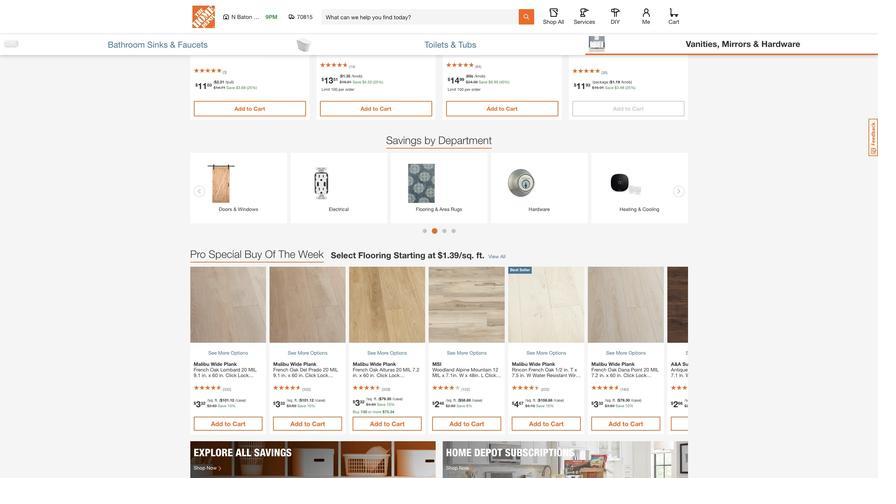 Task type: locate. For each thing, give the bounding box(es) containing it.
2 horizontal spatial shop
[[544, 18, 557, 25]]

2 $ 3 32 /sq. ft. ( $ 101 . 12 /case ) $ 3 . 69 save 10 % from the left
[[273, 398, 326, 410]]

see more options for see more options link in 3 / 16 group
[[368, 350, 408, 356]]

plank inside 3 / 16 group
[[383, 361, 396, 367]]

0 horizontal spatial shop now
[[194, 465, 217, 471]]

see more options for see more options link in 4 / 16 group
[[447, 350, 487, 356]]

1 plank from the left
[[224, 361, 237, 367]]

save inside $ 14 99 ( 60 ¢ /knob ) $ 24 . 98 save $ 9 . 99 ( 40 %) limit 100 per order
[[479, 79, 488, 84]]

79
[[382, 397, 386, 401], [621, 398, 625, 403]]

brass for properties
[[214, 31, 227, 37]]

6 / 16 group
[[588, 267, 665, 435]]

7 / 16 group
[[668, 267, 744, 435]]

% for msi link
[[469, 404, 473, 409]]

2
[[217, 79, 219, 84], [435, 400, 440, 410], [674, 400, 679, 410], [448, 404, 451, 409], [687, 404, 689, 409]]

vanities, mirrors & hardware
[[686, 39, 801, 49]]

99 left the 60
[[460, 77, 465, 82]]

1 horizontal spatial 98
[[621, 85, 625, 90]]

antimicrobial properties solid bar 5-1/16 in. (128 mm) champagne bronze pulls (5-pack) image
[[190, 0, 310, 18]]

1 horizontal spatial (29
[[625, 38, 632, 44]]

malibu wide plank link
[[194, 361, 263, 379], [273, 361, 343, 379], [353, 361, 422, 379], [512, 361, 581, 379], [592, 361, 661, 379]]

1 horizontal spatial limit
[[448, 87, 457, 91]]

(10- right toilets & tubs image
[[333, 42, 342, 48]]

14 up 35 at the top of page
[[350, 64, 354, 69]]

1-
[[339, 37, 343, 43], [479, 37, 484, 43], [605, 38, 610, 44]]

0 vertical spatial hardware
[[762, 39, 801, 49]]

now down explore
[[207, 465, 217, 471]]

feedback link image
[[869, 119, 879, 156]]

19
[[616, 79, 620, 84], [531, 404, 536, 409]]

1 horizontal spatial 19
[[616, 79, 620, 84]]

/knob right /package
[[622, 79, 632, 84]]

0 horizontal spatial 14
[[216, 85, 220, 90]]

see more options link inside 1 / 16 group
[[194, 347, 263, 360]]

toilets & tubs
[[425, 39, 477, 49]]

5 wide from the left
[[609, 361, 621, 367]]

per down the 18
[[339, 87, 345, 91]]

to inside 2 / 16 group
[[305, 420, 311, 428]]

malibu wide plank link for french oak lombard 20 mil 9.1 in. x 60 in. click lock waterproof luxury vinyl plank flooring (30.5 sq. ft./case) image
[[194, 361, 263, 379]]

savings
[[387, 134, 422, 146]]

1 left 35 at the top of page
[[343, 74, 345, 78]]

1 horizontal spatial 79
[[621, 398, 625, 403]]

2 order from the left
[[472, 87, 481, 91]]

mm) left matte
[[633, 38, 643, 44]]

1 horizontal spatial knob
[[465, 42, 477, 48]]

1 horizontal spatial caret image
[[471, 466, 474, 471]]

71
[[221, 85, 226, 90]]

toilets & tubs image
[[296, 37, 312, 52]]

0 horizontal spatial /knob
[[352, 74, 362, 78]]

(29 left matte
[[625, 38, 632, 44]]

malibu inside 3 / 16 group
[[353, 361, 369, 367]]

75
[[385, 410, 389, 415]]

1 limit from the left
[[322, 87, 330, 91]]

/knob right 35 at the top of page
[[352, 74, 362, 78]]

flooring left area
[[416, 206, 434, 212]]

options inside 1 / 16 group
[[231, 350, 248, 356]]

1 ( 332 ) from the left
[[223, 387, 231, 392]]

5 plank from the left
[[622, 361, 635, 367]]

cabinet right nickel on the top left of page
[[412, 37, 429, 43]]

5 / 16 group
[[509, 267, 585, 435]]

solid
[[248, 37, 259, 43]]

1- right vanities, mirrors & hardware icon
[[605, 38, 610, 44]]

2 hero image from the left
[[443, 442, 689, 479]]

%) right 50
[[379, 79, 383, 84]]

4 malibu from the left
[[512, 361, 528, 367]]

25 right "91"
[[627, 85, 631, 90]]

options
[[252, 20, 267, 26], [378, 20, 393, 26], [505, 20, 520, 26], [231, 350, 248, 356], [311, 350, 328, 356], [390, 350, 408, 356], [470, 350, 487, 356], [550, 350, 567, 356], [629, 350, 646, 356], [709, 350, 726, 356]]

98 right 24
[[474, 79, 478, 84]]

0 horizontal spatial buy
[[245, 248, 262, 260]]

.
[[345, 74, 346, 78], [219, 79, 220, 84], [346, 79, 348, 84], [367, 79, 368, 84], [473, 79, 474, 84], [493, 79, 494, 84], [615, 79, 616, 84], [220, 85, 221, 90], [241, 85, 242, 90], [599, 85, 600, 90], [619, 85, 621, 90], [386, 397, 387, 401], [229, 398, 230, 403], [309, 398, 310, 403], [466, 398, 467, 403], [548, 398, 549, 403], [625, 398, 626, 403], [371, 403, 372, 407], [212, 404, 213, 409], [291, 404, 292, 409], [451, 404, 452, 409], [530, 404, 531, 409], [610, 404, 611, 409], [689, 404, 690, 409], [389, 410, 390, 415]]

0 horizontal spatial mm)
[[194, 42, 203, 48]]

70815
[[297, 13, 313, 20]]

1 per from the left
[[339, 87, 345, 91]]

1 332 from the left
[[224, 387, 230, 392]]

332 for malibu wide plank link in the 2 / 16 group
[[304, 387, 310, 392]]

malibu inside 1 / 16 group
[[194, 361, 210, 367]]

1 vertical spatial buy
[[353, 410, 360, 415]]

classic
[[525, 37, 541, 43]]

1 now from the left
[[207, 465, 217, 471]]

1 order from the left
[[346, 87, 355, 91]]

/sq. for add to cart button inside the 4 / 16 group
[[446, 398, 453, 403]]

n
[[232, 13, 236, 20]]

see more options inside 7 / 16 group
[[686, 350, 726, 356]]

2 horizontal spatial /knob
[[622, 79, 632, 84]]

0 vertical spatial flooring
[[416, 206, 434, 212]]

69 inside $ 2 48 /sq. ft. ( $ 58 . 89 /case ) $ 2 . 69 save 8 %
[[452, 404, 456, 409]]

3 malibu wide plank from the left
[[353, 361, 396, 367]]

hardware inside vanities, mirrors & hardware button
[[762, 39, 801, 49]]

30 down ( 180 )
[[626, 398, 630, 403]]

5 malibu from the left
[[592, 361, 608, 367]]

2 caret image from the left
[[471, 466, 474, 471]]

malibu inside '6 / 16' group
[[592, 361, 608, 367]]

save inside $ 3 32 /sq. ft. ( $ 79 . 30 /case ) $ 3 . 69 save 10 %
[[616, 404, 625, 409]]

plank inside '6 / 16' group
[[622, 361, 635, 367]]

franklin inside franklin brass antimicrobial properties solid bar 5-1/16 in. (128 mm) champagne bronze pulls (5-pack)
[[194, 31, 213, 37]]

malibu wide plank inside 3 / 16 group
[[353, 361, 396, 367]]

options inside 7 / 16 group
[[709, 350, 726, 356]]

see more options link for a&a surfaces link
[[672, 347, 741, 360]]

2 horizontal spatial cabinet
[[573, 44, 590, 49]]

1 horizontal spatial 12
[[310, 398, 314, 403]]

options inside 2 / 16 group
[[311, 350, 328, 356]]

baton
[[237, 13, 252, 20]]

30 for $ 3 32 /sq. ft. ( $ 79 . 30 /case ) $ 3 . 69 save 10 %
[[626, 398, 630, 403]]

1 11 from the left
[[198, 81, 207, 91]]

79 down 180
[[621, 398, 625, 403]]

13
[[324, 75, 334, 85]]

5-
[[269, 37, 274, 43]]

0 vertical spatial 98
[[474, 79, 478, 84]]

shop all button
[[543, 8, 565, 25]]

/case inside $ 3 32 /sq. ft. ( $ 79 . 30 /case ) $ 3 . 69 save 10 %
[[632, 398, 641, 403]]

& right mirrors
[[754, 39, 760, 49]]

2 ( 332 ) from the left
[[303, 387, 311, 392]]

$ 3 32 /sq. ft. ( $ 101 . 12 /case ) $ 3 . 69 save 10 % for 1 / 16 group
[[194, 398, 246, 410]]

1 inside $ 11 93 /package ( $ 1 . 19 /knob ) $ 15 . 91 save $ 3 . 98 ( 25 %)
[[613, 79, 615, 84]]

1 shop now from the left
[[194, 465, 217, 471]]

0 horizontal spatial 1/8
[[343, 37, 350, 43]]

all for view all
[[501, 254, 506, 260]]

99
[[460, 77, 465, 82], [494, 79, 499, 84]]

1 right /package
[[613, 79, 615, 84]]

99 right 9
[[494, 79, 499, 84]]

per
[[339, 87, 345, 91], [465, 87, 471, 91]]

oval
[[542, 37, 552, 43]]

1/8 right vanities, mirrors & hardware icon
[[610, 38, 617, 44]]

2 malibu from the left
[[273, 361, 289, 367]]

%) right "91"
[[631, 85, 636, 90]]

100
[[331, 87, 338, 91], [458, 87, 464, 91]]

(29 left brushed at left
[[358, 37, 365, 43]]

( 26 )
[[602, 70, 608, 75]]

0 horizontal spatial flooring
[[359, 251, 392, 260]]

pack) right bar
[[268, 42, 280, 48]]

0 horizontal spatial 11
[[198, 81, 207, 91]]

0 horizontal spatial 79
[[382, 397, 386, 401]]

0 horizontal spatial 101
[[223, 398, 229, 403]]

doors & windows image
[[201, 163, 241, 204]]

0 horizontal spatial all
[[501, 254, 506, 260]]

pack) right 'football'
[[487, 42, 499, 48]]

What can we help you find today? search field
[[326, 9, 519, 24]]

( 332 ) for malibu wide plank link in the 2 / 16 group
[[303, 387, 311, 392]]

32 for 1 / 16 group
[[201, 401, 206, 406]]

1 malibu wide plank link from the left
[[194, 361, 263, 379]]

2 per from the left
[[465, 87, 471, 91]]

30 for $ 3 32 /sq. ft. ( $ 79 . 30 /case ) $ 3 . 69 save 10 % buy 130 or more $ 75 . 34
[[387, 397, 392, 401]]

69 for '6 / 16' group
[[611, 404, 615, 409]]

more for see more options link within 1 / 16 group
[[218, 350, 230, 356]]

1 vertical spatial 1
[[613, 79, 615, 84]]

see for malibu wide plank link inside the 3 / 16 group
[[368, 350, 376, 356]]

66
[[679, 401, 683, 406]]

ft. inside 1 / 16 group
[[215, 398, 218, 403]]

hardware link
[[502, 163, 578, 213]]

0 horizontal spatial 1-
[[339, 37, 343, 43]]

/case inside 1 / 16 group
[[236, 398, 245, 403]]

1 horizontal spatial per
[[465, 87, 471, 91]]

2 101 from the left
[[302, 398, 309, 403]]

buy left of
[[245, 248, 262, 260]]

0 horizontal spatial now
[[207, 465, 217, 471]]

0 horizontal spatial (29
[[358, 37, 365, 43]]

%) right 9
[[505, 79, 510, 84]]

msi
[[433, 361, 442, 367]]

shop up the oval
[[544, 18, 557, 25]]

( inside $ 2 48 /sq. ft. ( $ 58 . 89 /case ) $ 2 . 69 save 8 %
[[458, 398, 459, 403]]

caret image for explore
[[219, 466, 222, 471]]

4 plank from the left
[[543, 361, 556, 367]]

& right 'sinks'
[[170, 39, 176, 49]]

& for doors & windows
[[234, 206, 237, 212]]

pack) right webber at the left of the page
[[342, 42, 354, 48]]

/case for add to cart button in 2 / 16 group
[[315, 398, 325, 403]]

2 shop now from the left
[[446, 465, 470, 471]]

1 horizontal spatial order
[[472, 87, 481, 91]]

0 horizontal spatial knob
[[320, 42, 332, 48]]

10 for add to cart button in the 1 / 16 group
[[228, 404, 232, 409]]

79 for $ 3 32 /sq. ft. ( $ 79 . 30 /case ) $ 3 . 69 save 10 %
[[621, 398, 625, 403]]

malibu wide plank inside 5 / 16 group
[[512, 361, 556, 367]]

hero image for explore all savings
[[190, 442, 436, 479]]

options inside '6 / 16' group
[[629, 350, 646, 356]]

1 horizontal spatial 11
[[577, 81, 586, 91]]

1 horizontal spatial 4
[[515, 400, 519, 410]]

& inside bathroom sinks & faucets button
[[170, 39, 176, 49]]

1 vertical spatial 4
[[515, 400, 519, 410]]

satin
[[499, 37, 509, 43]]

savings by department
[[387, 134, 492, 146]]

cabinet down everbilt in the top of the page
[[446, 42, 464, 48]]

buy
[[245, 248, 262, 260], [353, 410, 360, 415]]

see inside 1 / 16 group
[[209, 350, 217, 356]]

per inside the $ 13 51 ( $ 1 . 35 /knob ) $ 18 . 01 save $ 4 . 50 ( 25 %) limit 100 per order
[[339, 87, 345, 91]]

select
[[331, 251, 356, 260]]

see
[[233, 20, 240, 26], [359, 20, 366, 26], [486, 20, 493, 26], [209, 350, 217, 356], [288, 350, 297, 356], [368, 350, 376, 356], [447, 350, 456, 356], [527, 350, 535, 356], [607, 350, 615, 356], [686, 350, 695, 356]]

0 horizontal spatial hardware
[[529, 206, 550, 212]]

malibu wide plank link inside 1 / 16 group
[[194, 361, 263, 379]]

see more options link
[[233, 20, 267, 26], [359, 20, 393, 26], [486, 20, 520, 26], [194, 347, 263, 360], [273, 347, 343, 360], [353, 347, 422, 360], [433, 347, 502, 360], [512, 347, 581, 360], [592, 347, 661, 360], [672, 347, 741, 360]]

1 horizontal spatial $ 3 32 /sq. ft. ( $ 101 . 12 /case ) $ 3 . 69 save 10 %
[[273, 398, 326, 410]]

2 malibu wide plank from the left
[[273, 361, 317, 367]]

see more options link for malibu wide plank link inside 1 / 16 group
[[194, 347, 263, 360]]

1 horizontal spatial hardware
[[762, 39, 801, 49]]

19 right /package
[[616, 79, 620, 84]]

wide for french oak del prado 20 mil 9.1 in. x 60 in. click lock waterproof luxury vinyl plank flooring (30.5 sq. ft./case) image at bottom
[[291, 361, 302, 367]]

caret image down home
[[471, 466, 474, 471]]

shop for explore all savings
[[194, 465, 205, 471]]

2 now from the left
[[459, 465, 470, 471]]

& inside flooring & area rugs link
[[435, 206, 439, 212]]

2 100 from the left
[[458, 87, 464, 91]]

rouge
[[254, 13, 270, 20]]

79 down ( 329 )
[[382, 397, 386, 401]]

mm) left champagne
[[194, 42, 203, 48]]

11 for champagne
[[198, 81, 207, 91]]

% inside 1 / 16 group
[[232, 404, 236, 409]]

french oak alturas 20 mil 7.2 in. x 60 in. click lock waterproof luxury vinyl plank flooring (23.9 sq. ft./case) image
[[350, 267, 426, 343]]

332 inside 2 / 16 group
[[304, 387, 310, 392]]

1 horizontal spatial 25
[[374, 79, 379, 84]]

1 $ 3 32 /sq. ft. ( $ 101 . 12 /case ) $ 3 . 69 save 10 % from the left
[[194, 398, 246, 410]]

4 malibu wide plank from the left
[[512, 361, 556, 367]]

98 inside $ 11 93 /package ( $ 1 . 19 /knob ) $ 15 . 91 save $ 3 . 98 ( 25 %)
[[621, 85, 625, 90]]

0 horizontal spatial per
[[339, 87, 345, 91]]

all
[[236, 447, 252, 459]]

1 horizontal spatial 1/8
[[610, 38, 617, 44]]

25 right 50
[[374, 79, 379, 84]]

& left area
[[435, 206, 439, 212]]

franklin brass 1-1/8 in. (29 mm) matte black cabinet knob (10-pack) image
[[569, 0, 689, 18]]

% inside $ 2 48 /sq. ft. ( $ 58 . 89 /case ) $ 2 . 69 save 8 %
[[469, 404, 473, 409]]

see more options inside '6 / 16' group
[[607, 350, 646, 356]]

3 / 16 group
[[350, 267, 426, 435]]

2 11 from the left
[[577, 81, 586, 91]]

32
[[360, 400, 365, 405], [201, 401, 206, 406], [281, 401, 285, 406], [599, 401, 604, 406]]

mm) left brushed at left
[[366, 37, 376, 43]]

knob left "(25-"
[[465, 42, 477, 48]]

knob right toilets & tubs image
[[320, 42, 332, 48]]

1 horizontal spatial /knob
[[475, 74, 485, 78]]

0 horizontal spatial 100
[[331, 87, 338, 91]]

webber 1-1/8 in. (29 mm) brushed nickel cabinet knob (10-pack) image
[[317, 0, 436, 18]]

& left cooling
[[639, 206, 642, 212]]

32 inside $ 3 32 /sq. ft. ( $ 79 . 30 /case ) $ 3 . 69 save 10 %
[[599, 401, 604, 406]]

/sq. inside $ 4 67 /sq. ft. ( $ 108 . 88 /case ) $ 5 . 19 save 10 %
[[526, 398, 532, 403]]

( 14 )
[[349, 64, 355, 69]]

2 horizontal spatial 25
[[627, 85, 631, 90]]

3 malibu wide plank link from the left
[[353, 361, 422, 379]]

more for see more options link inside '6 / 16' group
[[616, 350, 628, 356]]

antique mahogany 12 mil x 7.1 in. w x 48 in. l click lock waterproof luxury vinyl plank flooring (23.8 sq. ft./case) image
[[668, 267, 744, 343]]

1 vertical spatial hardware
[[529, 206, 550, 212]]

everbilt large football 1-3/8 in. satin nickel classic oval cabinet knob (25-pack)
[[446, 31, 552, 48]]

& inside toilets & tubs button
[[451, 39, 456, 49]]

see for msi link
[[447, 350, 456, 356]]

now down home
[[459, 465, 470, 471]]

( 329 )
[[382, 387, 391, 392]]

wide inside '6 / 16' group
[[609, 361, 621, 367]]

knob up 26
[[591, 44, 603, 49]]

1 caret image from the left
[[219, 466, 222, 471]]

order down 24
[[472, 87, 481, 91]]

more for see more options link in 3 / 16 group
[[378, 350, 389, 356]]

2 332 from the left
[[304, 387, 310, 392]]

14
[[350, 64, 354, 69], [451, 75, 460, 85], [216, 85, 220, 90]]

30 down 329
[[387, 397, 392, 401]]

12 inside 2 / 16 group
[[310, 398, 314, 403]]

3 plank from the left
[[383, 361, 396, 367]]

2 horizontal spatial knob
[[591, 44, 603, 49]]

plank inside 5 / 16 group
[[543, 361, 556, 367]]

options for see more options link within the 7 / 16 group
[[709, 350, 726, 356]]

32 inside 1 / 16 group
[[201, 401, 206, 406]]

2 plank from the left
[[304, 361, 317, 367]]

101
[[223, 398, 229, 403], [302, 398, 309, 403]]

tubs
[[459, 39, 477, 49]]

1 hero image from the left
[[190, 442, 436, 479]]

2 horizontal spatial mm)
[[633, 38, 643, 44]]

order inside the $ 13 51 ( $ 1 . 35 /knob ) $ 18 . 01 save $ 4 . 50 ( 25 %) limit 100 per order
[[346, 87, 355, 91]]

in. inside franklin brass webber 1-1/8 in. (29 mm) brushed nickel cabinet knob (10-pack)
[[352, 37, 357, 43]]

0 vertical spatial buy
[[245, 248, 262, 260]]

1 12 from the left
[[230, 398, 234, 403]]

0 horizontal spatial hero image
[[190, 442, 436, 479]]

plank
[[224, 361, 237, 367], [304, 361, 317, 367], [383, 361, 396, 367], [543, 361, 556, 367], [622, 361, 635, 367]]

malibu wide plank for malibu wide plank link in the '6 / 16' group
[[592, 361, 635, 367]]

shop down explore
[[194, 465, 205, 471]]

8
[[467, 404, 469, 409]]

/case inside 2 / 16 group
[[315, 398, 325, 403]]

see more options for see more options link within 1 / 16 group
[[209, 350, 248, 356]]

79 for $ 3 32 /sq. ft. ( $ 79 . 30 /case ) $ 3 . 69 save 10 % buy 130 or more $ 75 . 34
[[382, 397, 386, 401]]

0 horizontal spatial 30
[[387, 397, 392, 401]]

/knob inside the $ 13 51 ( $ 1 . 35 /knob ) $ 18 . 01 save $ 4 . 50 ( 25 %) limit 100 per order
[[352, 74, 362, 78]]

1 horizontal spatial 1-
[[479, 37, 484, 43]]

& inside doors & windows link
[[234, 206, 237, 212]]

1- right 'football'
[[479, 37, 484, 43]]

french oak del prado 20 mil 9.1 in. x 60 in. click lock waterproof luxury vinyl plank flooring (30.5 sq. ft./case) image
[[270, 267, 346, 343]]

25 right 68
[[248, 85, 252, 90]]

14 for (
[[350, 64, 354, 69]]

0 horizontal spatial 4
[[365, 79, 367, 84]]

1 horizontal spatial hero image
[[443, 442, 689, 479]]

1 horizontal spatial 1
[[613, 79, 615, 84]]

save
[[353, 79, 362, 84], [479, 79, 488, 84], [227, 85, 235, 90], [606, 85, 614, 90], [377, 403, 386, 407], [218, 404, 227, 409], [298, 404, 306, 409], [457, 404, 466, 409], [537, 404, 545, 409], [616, 404, 625, 409]]

franklin
[[194, 31, 213, 37], [320, 31, 339, 37], [573, 32, 592, 38], [573, 38, 590, 44]]

options for see more options link in the 2 / 16 group
[[311, 350, 328, 356]]

2 malibu wide plank link from the left
[[273, 361, 343, 379]]

12 for add to cart button in 2 / 16 group
[[310, 398, 314, 403]]

14 left 71
[[216, 85, 220, 90]]

1/8 right webber at the left of the page
[[343, 37, 350, 43]]

buy left 130
[[353, 410, 360, 415]]

1 101 from the left
[[223, 398, 229, 403]]

1 vertical spatial 19
[[531, 404, 536, 409]]

1 horizontal spatial 30
[[626, 398, 630, 403]]

0 horizontal spatial (10-
[[333, 42, 342, 48]]

79 inside "$ 3 32 /sq. ft. ( $ 79 . 30 /case ) $ 3 . 69 save 10 % buy 130 or more $ 75 . 34"
[[382, 397, 386, 401]]

10 inside $ 3 32 /sq. ft. ( $ 79 . 30 /case ) $ 3 . 69 save 10 %
[[626, 404, 630, 409]]

home
[[446, 447, 472, 459]]

cabinet for 14
[[446, 42, 464, 48]]

3
[[224, 70, 226, 74], [238, 85, 241, 90], [617, 85, 619, 90], [355, 398, 360, 408], [196, 400, 201, 410], [276, 400, 281, 410], [594, 400, 599, 410], [369, 403, 371, 407], [209, 404, 212, 409], [289, 404, 291, 409], [608, 404, 610, 409]]

93
[[586, 82, 591, 88]]

( 332 ) for malibu wide plank link inside 1 / 16 group
[[223, 387, 231, 392]]

25
[[374, 79, 379, 84], [248, 85, 252, 90], [627, 85, 631, 90]]

3 malibu from the left
[[353, 361, 369, 367]]

ft. inside $ 3 32 /sq. ft. ( $ 79 . 30 /case ) $ 3 . 69 save 10 %
[[613, 398, 617, 403]]

(29 inside franklin brass webber 1-1/8 in. (29 mm) brushed nickel cabinet knob (10-pack)
[[358, 37, 365, 43]]

0 horizontal spatial 1
[[343, 74, 345, 78]]

shop down home
[[446, 465, 458, 471]]

10 for add to cart button in the '6 / 16' group
[[626, 404, 630, 409]]

nickel
[[511, 37, 523, 43]]

1- for 13
[[339, 37, 343, 43]]

/knob inside $ 11 93 /package ( $ 1 . 19 /knob ) $ 15 . 91 save $ 3 . 98 ( 25 %)
[[622, 79, 632, 84]]

2 wide from the left
[[291, 361, 302, 367]]

save inside $ 4 67 /sq. ft. ( $ 108 . 88 /case ) $ 5 . 19 save 10 %
[[537, 404, 545, 409]]

1 horizontal spatial buy
[[353, 410, 360, 415]]

1/16
[[274, 37, 284, 43]]

all
[[559, 18, 565, 25], [501, 254, 506, 260]]

1 horizontal spatial shop now
[[446, 465, 470, 471]]

brass for 1-
[[340, 31, 354, 37]]

diy button
[[605, 8, 627, 25]]

in. down diy
[[618, 38, 624, 44]]

ft.
[[477, 251, 485, 260], [374, 397, 378, 401], [215, 398, 218, 403], [295, 398, 298, 403], [454, 398, 457, 403], [533, 398, 537, 403], [613, 398, 617, 403], [693, 398, 696, 403]]

1- right webber at the left of the page
[[339, 37, 343, 43]]

0 horizontal spatial 98
[[474, 79, 478, 84]]

in. right webber at the left of the page
[[352, 37, 357, 43]]

cabinet down services
[[573, 44, 590, 49]]

4 malibu wide plank link from the left
[[512, 361, 581, 379]]

4 left 5
[[515, 400, 519, 410]]

knob inside everbilt large football 1-3/8 in. satin nickel classic oval cabinet knob (25-pack)
[[465, 42, 477, 48]]

4 left 50
[[365, 79, 367, 84]]

12 inside 1 / 16 group
[[230, 398, 234, 403]]

see more options link inside 2 / 16 group
[[273, 347, 343, 360]]

hero image for home depot subscriptions
[[443, 442, 689, 479]]

see inside 3 / 16 group
[[368, 350, 376, 356]]

in. left (128
[[285, 37, 290, 43]]

a&a surfaces link
[[672, 361, 741, 379]]

1 vertical spatial 14
[[451, 75, 460, 85]]

% inside $ 3 32 /sq. ft. ( $ 79 . 30 /case ) $ 3 . 69 save 10 %
[[630, 404, 634, 409]]

/knob right ¢
[[475, 74, 485, 78]]

wide for french oak alturas 20 mil 7.2 in. x 60 in. click lock waterproof luxury vinyl plank flooring (23.9 sq. ft./case) image
[[370, 361, 382, 367]]

0 horizontal spatial cabinet
[[412, 37, 429, 43]]

0 horizontal spatial $ 3 32 /sq. ft. ( $ 101 . 12 /case ) $ 3 . 69 save 10 %
[[194, 398, 246, 410]]

0 horizontal spatial caret image
[[219, 466, 222, 471]]

100 inside the $ 13 51 ( $ 1 . 35 /knob ) $ 18 . 01 save $ 4 . 50 ( 25 %) limit 100 per order
[[331, 87, 338, 91]]

0 vertical spatial all
[[559, 18, 565, 25]]

1 horizontal spatial 14
[[350, 64, 354, 69]]

caret image down explore
[[219, 466, 222, 471]]

1 horizontal spatial now
[[459, 465, 470, 471]]

/sq. for add to cart button in 2 / 16 group
[[287, 398, 294, 403]]

shop now for explore all savings
[[194, 465, 217, 471]]

more for see more options link in 4 / 16 group
[[457, 350, 469, 356]]

add to cart button inside 7 / 16 group
[[672, 417, 741, 431]]

0 horizontal spatial limit
[[322, 87, 330, 91]]

heating & cooling
[[620, 206, 660, 212]]

see for malibu wide plank link in the '6 / 16' group
[[607, 350, 615, 356]]

% for malibu wide plank link in the 2 / 16 group
[[312, 404, 315, 409]]

more
[[241, 20, 251, 26], [368, 20, 377, 26], [494, 20, 504, 26], [218, 350, 230, 356], [298, 350, 309, 356], [378, 350, 389, 356], [457, 350, 469, 356], [537, 350, 548, 356], [616, 350, 628, 356], [696, 350, 707, 356]]

0 horizontal spatial 25
[[248, 85, 252, 90]]

11 left 21
[[198, 81, 207, 91]]

1 horizontal spatial mm)
[[366, 37, 376, 43]]

69 for 1 / 16 group
[[213, 404, 217, 409]]

4 wide from the left
[[529, 361, 541, 367]]

flooring
[[416, 206, 434, 212], [359, 251, 392, 260]]

wide for the french oak dana point 20 mil 7.2 in. x 60 in. click lock waterproof luxury vinyl plank flooring (23.9 sq. ft./case) image
[[609, 361, 621, 367]]

1
[[343, 74, 345, 78], [613, 79, 615, 84]]

to inside 4 / 16 group
[[464, 420, 470, 428]]

) inside $ 11 93 /package ( $ 1 . 19 /knob ) $ 15 . 91 save $ 3 . 98 ( 25 %)
[[632, 79, 633, 84]]

& down everbilt in the top of the page
[[451, 39, 456, 49]]

shop now down explore
[[194, 465, 217, 471]]

1 horizontal spatial ( 332 )
[[303, 387, 311, 392]]

1 horizontal spatial (10-
[[604, 44, 613, 49]]

diy
[[611, 18, 620, 25]]

0 vertical spatial 1
[[343, 74, 345, 78]]

89
[[467, 398, 471, 403]]

hero image
[[190, 442, 436, 479], [443, 442, 689, 479]]

0 vertical spatial 4
[[365, 79, 367, 84]]

2 inside $ 11 03 ( $ 2 . 21 /pull ) $ 14 . 71 save $ 3 . 68 ( 25 %)
[[217, 79, 219, 84]]

now
[[207, 465, 217, 471], [459, 465, 470, 471]]

6 / 18 group
[[190, 153, 287, 223]]

) inside the $ 13 51 ( $ 1 . 35 /knob ) $ 18 . 01 save $ 4 . 50 ( 25 %) limit 100 per order
[[362, 74, 363, 78]]

14 for $
[[451, 75, 460, 85]]

32 inside "$ 3 32 /sq. ft. ( $ 79 . 30 /case ) $ 3 . 69 save 10 % buy 130 or more $ 75 . 34"
[[360, 400, 365, 405]]

1 vertical spatial all
[[501, 254, 506, 260]]

$ 11 93 /package ( $ 1 . 19 /knob ) $ 15 . 91 save $ 3 . 98 ( 25 %)
[[575, 79, 636, 91]]

329
[[383, 387, 390, 392]]

shop now
[[194, 465, 217, 471], [446, 465, 470, 471]]

1/8 inside franklin brass franklin brass 1-1/8 in. (29 mm) matte black cabinet knob (10-pack)
[[610, 38, 617, 44]]

options for see more options link in 5 / 16 group
[[550, 350, 567, 356]]

properties
[[224, 37, 246, 43]]

5 malibu wide plank from the left
[[592, 361, 635, 367]]

0 horizontal spatial 332
[[224, 387, 230, 392]]

3 wide from the left
[[370, 361, 382, 367]]

the home depot logo image
[[192, 6, 215, 28]]

14 left the 60
[[451, 75, 460, 85]]

malibu wide plank for malibu wide plank link within 5 / 16 group
[[512, 361, 556, 367]]

11 left 15
[[577, 81, 586, 91]]

pack) right vanities, mirrors & hardware icon
[[613, 44, 625, 49]]

& right the doors
[[234, 206, 237, 212]]

caret image for home
[[471, 466, 474, 471]]

2 limit from the left
[[448, 87, 457, 91]]

19 right 5
[[531, 404, 536, 409]]

options inside 5 / 16 group
[[550, 350, 567, 356]]

1 horizontal spatial 101
[[302, 398, 309, 403]]

0 horizontal spatial ( 332 )
[[223, 387, 231, 392]]

see more options for see more options link in the 2 / 16 group
[[288, 350, 328, 356]]

rincon french oak 1/2 in. t x 7.5 in. w water resistant wire brushed engineered hardwood flooring (23.3 sq. ft./case) image
[[509, 267, 585, 343]]

1 horizontal spatial 332
[[304, 387, 310, 392]]

now for explore
[[207, 465, 217, 471]]

%) inside $ 11 03 ( $ 2 . 21 /pull ) $ 14 . 71 save $ 3 . 68 ( 25 %)
[[252, 85, 257, 90]]

2 vertical spatial 14
[[216, 85, 220, 90]]

order down 01
[[346, 87, 355, 91]]

more inside 1 / 16 group
[[218, 350, 230, 356]]

mirrors
[[723, 39, 752, 49]]

0 vertical spatial 19
[[616, 79, 620, 84]]

1 horizontal spatial all
[[559, 18, 565, 25]]

bathroom
[[108, 39, 145, 49]]

1 horizontal spatial 100
[[458, 87, 464, 91]]

11 for cabinet
[[577, 81, 586, 91]]

69 inside 2 / 16 group
[[292, 404, 297, 409]]

2 12 from the left
[[310, 398, 314, 403]]

2 horizontal spatial 1-
[[605, 38, 610, 44]]

add to cart button inside 2 / 16 group
[[273, 417, 343, 431]]

starting
[[394, 251, 426, 260]]

view
[[489, 254, 499, 260]]

limit inside the $ 13 51 ( $ 1 . 35 /knob ) $ 18 . 01 save $ 4 . 50 ( 25 %) limit 100 per order
[[322, 87, 330, 91]]

faucets
[[178, 39, 208, 49]]

ft. inside 2 / 16 group
[[295, 398, 298, 403]]

%) right 68
[[252, 85, 257, 90]]

malibu wide plank for malibu wide plank link in the 2 / 16 group
[[273, 361, 317, 367]]

%) inside $ 14 99 ( 60 ¢ /knob ) $ 24 . 98 save $ 9 . 99 ( 40 %) limit 100 per order
[[505, 79, 510, 84]]

0 horizontal spatial shop
[[194, 465, 205, 471]]

1 horizontal spatial shop
[[446, 465, 458, 471]]

caret image
[[219, 466, 222, 471], [471, 466, 474, 471]]

%
[[391, 403, 395, 407], [232, 404, 236, 409], [312, 404, 315, 409], [469, 404, 473, 409], [551, 404, 554, 409], [630, 404, 634, 409]]

french oak dana point 20 mil 7.2 in. x 60 in. click lock waterproof luxury vinyl plank flooring (23.9 sq. ft./case) image
[[588, 267, 665, 343]]

toilets & tubs button
[[293, 34, 586, 55]]

see more options link inside 4 / 16 group
[[433, 347, 502, 360]]

1 horizontal spatial cabinet
[[446, 42, 464, 48]]

(10- down diy
[[604, 44, 613, 49]]

franklin brass franklin brass 1-1/8 in. (29 mm) matte black cabinet knob (10-pack)
[[573, 32, 670, 49]]

1 vertical spatial 98
[[621, 85, 625, 90]]

wide for french oak lombard 20 mil 9.1 in. x 60 in. click lock waterproof luxury vinyl plank flooring (30.5 sq. ft./case) image
[[211, 361, 223, 367]]

plank for malibu wide plank link inside 1 / 16 group
[[224, 361, 237, 367]]

0 horizontal spatial order
[[346, 87, 355, 91]]

malibu wide plank link inside 2 / 16 group
[[273, 361, 343, 379]]

/case for add to cart button in the '6 / 16' group
[[632, 398, 641, 403]]

4 / 16 group
[[429, 267, 505, 435]]

plank inside 1 / 16 group
[[224, 361, 237, 367]]

more
[[373, 410, 382, 415]]

all right view
[[501, 254, 506, 260]]

1 malibu wide plank from the left
[[194, 361, 237, 367]]

1 horizontal spatial flooring
[[416, 206, 434, 212]]

1 / 16 group
[[190, 267, 266, 435]]

98 right "91"
[[621, 85, 625, 90]]

1 malibu from the left
[[194, 361, 210, 367]]

% inside 2 / 16 group
[[312, 404, 315, 409]]

& for flooring & area rugs
[[435, 206, 439, 212]]

2 horizontal spatial 14
[[451, 75, 460, 85]]

save inside "$ 3 32 /sq. ft. ( $ 79 . 30 /case ) $ 3 . 69 save 10 % buy 130 or more $ 75 . 34"
[[377, 403, 386, 407]]

per down 24
[[465, 87, 471, 91]]

hardware image
[[502, 163, 542, 204]]

cabinet for 13
[[412, 37, 429, 43]]

101 for malibu wide plank link inside 1 / 16 group
[[223, 398, 229, 403]]

french oak lombard 20 mil 9.1 in. x 60 in. click lock waterproof luxury vinyl plank flooring (30.5 sq. ft./case) image
[[190, 267, 266, 343]]

flooring right select
[[359, 251, 392, 260]]

0 horizontal spatial 19
[[531, 404, 536, 409]]

vanities,
[[686, 39, 720, 49]]

in. right 3/8
[[492, 37, 498, 43]]

1 100 from the left
[[331, 87, 338, 91]]

5 malibu wide plank link from the left
[[592, 361, 661, 379]]

shop now for home depot subscriptions
[[446, 465, 470, 471]]

332
[[224, 387, 230, 392], [304, 387, 310, 392]]

4 inside the $ 13 51 ( $ 1 . 35 /knob ) $ 18 . 01 save $ 4 . 50 ( 25 %) limit 100 per order
[[365, 79, 367, 84]]

to inside '6 / 16' group
[[623, 420, 629, 428]]

101 inside 1 / 16 group
[[223, 398, 229, 403]]

0 horizontal spatial 12
[[230, 398, 234, 403]]

0 vertical spatial 14
[[350, 64, 354, 69]]

shop now down home
[[446, 465, 470, 471]]

see for malibu wide plank link inside 1 / 16 group
[[209, 350, 217, 356]]

1 wide from the left
[[211, 361, 223, 367]]

all left services
[[559, 18, 565, 25]]



Task type: describe. For each thing, give the bounding box(es) containing it.
see for malibu wide plank link in the 2 / 16 group
[[288, 350, 297, 356]]

save inside $ 11 03 ( $ 2 . 21 /pull ) $ 14 . 71 save $ 3 . 68 ( 25 %)
[[227, 85, 235, 90]]

large
[[446, 37, 459, 43]]

add inside 4 / 16 group
[[450, 420, 462, 428]]

/sq. for add to cart button in the '6 / 16' group
[[605, 398, 612, 403]]

5
[[528, 404, 530, 409]]

add inside 2 / 16 group
[[291, 420, 303, 428]]

69 for 2 / 16 group
[[292, 404, 297, 409]]

%) inside $ 11 93 /package ( $ 1 . 19 /knob ) $ 15 . 91 save $ 3 . 98 ( 25 %)
[[631, 85, 636, 90]]

franklin for antimicrobial
[[194, 31, 213, 37]]

bronze
[[233, 42, 249, 48]]

25 inside $ 11 93 /package ( $ 1 . 19 /knob ) $ 15 . 91 save $ 3 . 98 ( 25 %)
[[627, 85, 631, 90]]

91
[[600, 85, 604, 90]]

buy inside "$ 3 32 /sq. ft. ( $ 79 . 30 /case ) $ 3 . 69 save 10 % buy 130 or more $ 75 . 34"
[[353, 410, 360, 415]]

heating & cooling link
[[602, 163, 678, 213]]

best seller
[[511, 268, 530, 272]]

knob for 14
[[465, 42, 477, 48]]

pack) inside franklin brass webber 1-1/8 in. (29 mm) brushed nickel cabinet knob (10-pack)
[[342, 42, 354, 48]]

the
[[279, 248, 296, 260]]

) inside $ 4 67 /sq. ft. ( $ 108 . 88 /case ) $ 5 . 19 save 10 %
[[563, 398, 564, 403]]

see more options for see more options link in 5 / 16 group
[[527, 350, 567, 356]]

save inside 1 / 16 group
[[218, 404, 227, 409]]

(29 inside franklin brass franklin brass 1-1/8 in. (29 mm) matte black cabinet knob (10-pack)
[[625, 38, 632, 44]]

options for see more options link in 3 / 16 group
[[390, 350, 408, 356]]

40
[[501, 79, 505, 84]]

19 inside $ 4 67 /sq. ft. ( $ 108 . 88 /case ) $ 5 . 19 save 10 %
[[531, 404, 536, 409]]

now for home
[[459, 465, 470, 471]]

add to cart inside 4 / 16 group
[[450, 420, 485, 428]]

( 3 )
[[223, 70, 227, 74]]

explore all savings
[[194, 447, 292, 459]]

select flooring starting at $1.39/sq. ft.
[[331, 251, 485, 260]]

pulls
[[250, 42, 260, 48]]

plank for malibu wide plank link inside the 3 / 16 group
[[383, 361, 396, 367]]

& for heating & cooling
[[639, 206, 642, 212]]

add to cart button inside 3 / 16 group
[[353, 417, 422, 431]]

sinks
[[147, 39, 168, 49]]

explore
[[194, 447, 233, 459]]

( 152 )
[[462, 387, 470, 392]]

malibu wide plank for malibu wide plank link inside 1 / 16 group
[[194, 361, 237, 367]]

by
[[425, 134, 436, 146]]

cart inside '6 / 16' group
[[631, 420, 644, 428]]

week
[[299, 248, 324, 260]]

order inside $ 14 99 ( 60 ¢ /knob ) $ 24 . 98 save $ 9 . 99 ( 40 %) limit 100 per order
[[472, 87, 481, 91]]

add to cart inside '6 / 16' group
[[609, 420, 644, 428]]

knob inside franklin brass franklin brass 1-1/8 in. (29 mm) matte black cabinet knob (10-pack)
[[591, 44, 603, 49]]

10 for add to cart button within the 5 / 16 group
[[546, 404, 551, 409]]

to inside 5 / 16 group
[[543, 420, 549, 428]]

add inside $ 2 66 /sq. ft. $ 2 . add to cart
[[689, 420, 701, 428]]

( inside $ 3 32 /sq. ft. ( $ 79 . 30 /case ) $ 3 . 69 save 10 %
[[618, 398, 619, 403]]

pack) inside everbilt large football 1-3/8 in. satin nickel classic oval cabinet knob (25-pack)
[[487, 42, 499, 48]]

nickel
[[397, 37, 411, 43]]

franklin brass webber 1-1/8 in. (29 mm) brushed nickel cabinet knob (10-pack)
[[320, 31, 429, 48]]

add to cart inside 5 / 16 group
[[530, 420, 564, 428]]

malibu wide plank for malibu wide plank link inside the 3 / 16 group
[[353, 361, 396, 367]]

services
[[574, 18, 596, 25]]

1 inside the $ 13 51 ( $ 1 . 35 /knob ) $ 18 . 01 save $ 4 . 50 ( 25 %) limit 100 per order
[[343, 74, 345, 78]]

108
[[541, 398, 548, 403]]

% for malibu wide plank link inside 1 / 16 group
[[232, 404, 236, 409]]

& for toilets & tubs
[[451, 39, 456, 49]]

$ 14 99 ( 60 ¢ /knob ) $ 24 . 98 save $ 9 . 99 ( 40 %) limit 100 per order
[[448, 74, 510, 91]]

32 for '6 / 16' group
[[599, 401, 604, 406]]

limit inside $ 14 99 ( 60 ¢ /knob ) $ 24 . 98 save $ 9 . 99 ( 40 %) limit 100 per order
[[448, 87, 457, 91]]

malibu for malibu wide plank link in the '6 / 16' group
[[592, 361, 608, 367]]

%) inside the $ 13 51 ( $ 1 . 35 /knob ) $ 18 . 01 save $ 4 . 50 ( 25 %) limit 100 per order
[[379, 79, 383, 84]]

flooring & area rugs image
[[402, 163, 442, 204]]

7 / 18 group
[[291, 153, 388, 223]]

area
[[440, 206, 450, 212]]

19 inside $ 11 93 /package ( $ 1 . 19 /knob ) $ 15 . 91 save $ 3 . 98 ( 25 %)
[[616, 79, 620, 84]]

25 for 13
[[374, 79, 379, 84]]

bathroom sinks & faucets image
[[4, 37, 19, 52]]

bathroom sinks & faucets
[[108, 39, 208, 49]]

electrical image
[[301, 163, 342, 204]]

view all
[[489, 254, 506, 260]]

add to cart inside 1 / 16 group
[[211, 420, 246, 428]]

mm) inside franklin brass webber 1-1/8 in. (29 mm) brushed nickel cabinet knob (10-pack)
[[366, 37, 376, 43]]

3/8
[[484, 37, 491, 43]]

wide inside 5 / 16 group
[[529, 361, 541, 367]]

add to cart inside 3 / 16 group
[[370, 420, 405, 428]]

101 for malibu wide plank link in the 2 / 16 group
[[302, 398, 309, 403]]

10 inside "$ 3 32 /sq. ft. ( $ 79 . 30 /case ) $ 3 . 69 save 10 % buy 130 or more $ 75 . 34"
[[387, 403, 391, 407]]

% inside "$ 3 32 /sq. ft. ( $ 79 . 30 /case ) $ 3 . 69 save 10 % buy 130 or more $ 75 . 34"
[[391, 403, 395, 407]]

pro special buy of the week
[[190, 248, 324, 260]]

67
[[519, 401, 524, 406]]

or
[[368, 410, 372, 415]]

cart inside 2 / 16 group
[[312, 420, 325, 428]]

1 vertical spatial flooring
[[359, 251, 392, 260]]

48
[[440, 401, 444, 406]]

see more options link for msi link
[[433, 347, 502, 360]]

) inside $ 14 99 ( 60 ¢ /knob ) $ 24 . 98 save $ 9 . 99 ( 40 %) limit 100 per order
[[485, 74, 486, 78]]

34
[[390, 410, 395, 415]]

/sq. for add to cart button within the 5 / 16 group
[[526, 398, 532, 403]]

malibu for malibu wide plank link in the 2 / 16 group
[[273, 361, 289, 367]]

cart inside $ 2 66 /sq. ft. $ 2 . add to cart
[[711, 420, 723, 428]]

heating
[[620, 206, 637, 212]]

per inside $ 14 99 ( 60 ¢ /knob ) $ 24 . 98 save $ 9 . 99 ( 40 %) limit 100 per order
[[465, 87, 471, 91]]

matte
[[644, 38, 657, 44]]

51
[[334, 77, 338, 82]]

services button
[[574, 8, 596, 25]]

woodland alpine mountain 12 mil x 7.1in. w x 48in. l click lock waterproof luxury vinyl plank flooring (23.8sq.ft./case) image
[[429, 267, 505, 343]]

1 horizontal spatial 99
[[494, 79, 499, 84]]

electrical link
[[301, 163, 377, 213]]

% for malibu wide plank link within 5 / 16 group
[[551, 404, 554, 409]]

88
[[549, 398, 553, 403]]

1- inside franklin brass franklin brass 1-1/8 in. (29 mm) matte black cabinet knob (10-pack)
[[605, 38, 610, 44]]

plank for malibu wide plank link in the '6 / 16' group
[[622, 361, 635, 367]]

add to cart button inside 4 / 16 group
[[433, 417, 502, 431]]

. inside $ 2 66 /sq. ft. $ 2 . add to cart
[[689, 404, 690, 409]]

cart inside 3 / 16 group
[[392, 420, 405, 428]]

more for see more options link in 5 / 16 group
[[537, 350, 548, 356]]

options for see more options link inside '6 / 16' group
[[629, 350, 646, 356]]

options for see more options link within 1 / 16 group
[[231, 350, 248, 356]]

knob for 13
[[320, 42, 332, 48]]

in. inside franklin brass antimicrobial properties solid bar 5-1/16 in. (128 mm) champagne bronze pulls (5-pack)
[[285, 37, 290, 43]]

$ 11 03 ( $ 2 . 21 /pull ) $ 14 . 71 save $ 3 . 68 ( 25 %)
[[196, 79, 257, 91]]

shop inside button
[[544, 18, 557, 25]]

$ 13 51 ( $ 1 . 35 /knob ) $ 18 . 01 save $ 4 . 50 ( 25 %) limit 100 per order
[[322, 74, 383, 91]]

cart inside 4 / 16 group
[[472, 420, 485, 428]]

( inside "$ 3 32 /sq. ft. ( $ 79 . 30 /case ) $ 3 . 69 save 10 % buy 130 or more $ 75 . 34"
[[379, 397, 380, 401]]

see more options for see more options link inside '6 / 16' group
[[607, 350, 646, 356]]

save inside $ 11 93 /package ( $ 1 . 19 /knob ) $ 15 . 91 save $ 3 . 98 ( 25 %)
[[606, 85, 614, 90]]

10 / 18 group
[[592, 153, 689, 223]]

seller
[[520, 268, 530, 272]]

franklin for franklin
[[573, 32, 592, 38]]

flooring & area rugs
[[416, 206, 463, 212]]

70815 button
[[289, 13, 313, 20]]

see more options link for malibu wide plank link in the '6 / 16' group
[[592, 347, 661, 360]]

see more options link for malibu wide plank link within 5 / 16 group
[[512, 347, 581, 360]]

subscriptions
[[506, 447, 575, 459]]

savings
[[254, 447, 292, 459]]

add to cart button inside 5 / 16 group
[[512, 417, 581, 431]]

large football 1-3/8 in. satin nickel classic oval cabinet knob (25-pack) image
[[443, 0, 562, 18]]

9pm
[[266, 13, 278, 20]]

malibu wide plank link for the french oak dana point 20 mil 7.2 in. x 60 in. click lock waterproof luxury vinyl plank flooring (23.9 sq. ft./case) image
[[592, 361, 661, 379]]

to inside 3 / 16 group
[[384, 420, 390, 428]]

doors & windows link
[[201, 163, 277, 213]]

webber
[[320, 37, 337, 43]]

shop for home depot subscriptions
[[446, 465, 458, 471]]

15
[[595, 85, 599, 90]]

brass for brass
[[593, 32, 606, 38]]

black
[[658, 38, 670, 44]]

add to cart inside 2 / 16 group
[[291, 420, 325, 428]]

$ 3 32 /sq. ft. ( $ 79 . 30 /case ) $ 3 . 69 save 10 % buy 130 or more $ 75 . 34
[[353, 397, 403, 415]]

26
[[603, 70, 607, 75]]

malibu wide plank link for french oak alturas 20 mil 7.2 in. x 60 in. click lock waterproof luxury vinyl plank flooring (23.9 sq. ft./case) image
[[353, 361, 422, 379]]

/sq. inside "$ 3 32 /sq. ft. ( $ 79 . 30 /case ) $ 3 . 69 save 10 % buy 130 or more $ 75 . 34"
[[367, 397, 373, 401]]

heating & cooling image
[[602, 163, 643, 204]]

msi link
[[433, 361, 502, 379]]

21
[[220, 79, 224, 84]]

32 for 2 / 16 group
[[281, 401, 285, 406]]

18
[[342, 79, 346, 84]]

vanities, mirrors & hardware button
[[586, 34, 879, 55]]

malibu for malibu wide plank link inside the 3 / 16 group
[[353, 361, 369, 367]]

$1.39/sq.
[[438, 251, 474, 260]]

malibu for malibu wide plank link within 5 / 16 group
[[512, 361, 528, 367]]

save inside 2 / 16 group
[[298, 404, 306, 409]]

more for see more options link within the 7 / 16 group
[[696, 350, 707, 356]]

options for see more options link in 4 / 16 group
[[470, 350, 487, 356]]

cart inside 1 / 16 group
[[233, 420, 246, 428]]

8 / 18 group
[[391, 153, 488, 223]]

depot
[[475, 447, 503, 459]]

add inside 5 / 16 group
[[530, 420, 542, 428]]

) inside $ 2 48 /sq. ft. ( $ 58 . 89 /case ) $ 2 . 69 save 8 %
[[482, 398, 483, 403]]

pack) inside franklin brass antimicrobial properties solid bar 5-1/16 in. (128 mm) champagne bronze pulls (5-pack)
[[268, 42, 280, 48]]

see more options link for malibu wide plank link inside the 3 / 16 group
[[353, 347, 422, 360]]

58
[[462, 398, 466, 403]]

14 inside $ 11 03 ( $ 2 . 21 /pull ) $ 14 . 71 save $ 3 . 68 ( 25 %)
[[216, 85, 220, 90]]

) inside "$ 3 32 /sq. ft. ( $ 79 . 30 /case ) $ 3 . 69 save 10 % buy 130 or more $ 75 . 34"
[[402, 397, 403, 401]]

add inside 3 / 16 group
[[370, 420, 382, 428]]

windows
[[238, 206, 258, 212]]

% for malibu wide plank link in the '6 / 16' group
[[630, 404, 634, 409]]

& inside vanities, mirrors & hardware button
[[754, 39, 760, 49]]

ft. inside $ 2 48 /sq. ft. ( $ 58 . 89 /case ) $ 2 . 69 save 8 %
[[454, 398, 457, 403]]

bathroom sinks & faucets button
[[0, 34, 293, 55]]

see more options link for malibu wide plank link in the 2 / 16 group
[[273, 347, 343, 360]]

ft. inside $ 2 66 /sq. ft. $ 2 . add to cart
[[693, 398, 696, 403]]

98 inside $ 14 99 ( 60 ¢ /knob ) $ 24 . 98 save $ 9 . 99 ( 40 %) limit 100 per order
[[474, 79, 478, 84]]

ft. inside "$ 3 32 /sq. ft. ( $ 79 . 30 /case ) $ 3 . 69 save 10 % buy 130 or more $ 75 . 34"
[[374, 397, 378, 401]]

/sq. for add to cart button in the 1 / 16 group
[[207, 398, 214, 403]]

more for see more options link in the 2 / 16 group
[[298, 350, 309, 356]]

9 / 18 group
[[491, 153, 588, 223]]

60
[[467, 74, 472, 78]]

a&a
[[672, 361, 682, 367]]

100 inside $ 14 99 ( 60 ¢ /knob ) $ 24 . 98 save $ 9 . 99 ( 40 %) limit 100 per order
[[458, 87, 464, 91]]

shop all
[[544, 18, 565, 25]]

n baton rouge
[[232, 13, 270, 20]]

to inside $ 2 66 /sq. ft. $ 2 . add to cart
[[703, 420, 709, 428]]

68
[[242, 85, 246, 90]]

0 horizontal spatial 99
[[460, 77, 465, 82]]

see for a&a surfaces link
[[686, 350, 695, 356]]

hardware inside hardware link
[[529, 206, 550, 212]]

12 for add to cart button in the 1 / 16 group
[[230, 398, 234, 403]]

69 inside "$ 3 32 /sq. ft. ( $ 79 . 30 /case ) $ 3 . 69 save 10 % buy 130 or more $ 75 . 34"
[[372, 403, 376, 407]]

all for shop all
[[559, 18, 565, 25]]

$ 3 32 /sq. ft. ( $ 101 . 12 /case ) $ 3 . 69 save 10 % for 2 / 16 group
[[273, 398, 326, 410]]

3 inside $ 11 93 /package ( $ 1 . 19 /knob ) $ 15 . 91 save $ 3 . 98 ( 25 %)
[[617, 85, 619, 90]]

in. inside franklin brass franklin brass 1-1/8 in. (29 mm) matte black cabinet knob (10-pack)
[[618, 38, 624, 44]]

3 inside $ 11 03 ( $ 2 . 21 /pull ) $ 14 . 71 save $ 3 . 68 ( 25 %)
[[238, 85, 241, 90]]

( 84 )
[[476, 64, 482, 69]]

save inside $ 2 48 /sq. ft. ( $ 58 . 89 /case ) $ 2 . 69 save 8 %
[[457, 404, 466, 409]]

save inside the $ 13 51 ( $ 1 . 35 /knob ) $ 18 . 01 save $ 4 . 50 ( 25 %) limit 100 per order
[[353, 79, 362, 84]]

add to cart button inside 1 / 16 group
[[194, 417, 263, 431]]

( 180 )
[[621, 387, 629, 392]]

/case for add to cart button inside the 4 / 16 group
[[472, 398, 482, 403]]

) inside $ 11 03 ( $ 2 . 21 /pull ) $ 14 . 71 save $ 3 . 68 ( 25 %)
[[233, 79, 234, 84]]

$ 4 67 /sq. ft. ( $ 108 . 88 /case ) $ 5 . 19 save 10 %
[[512, 398, 564, 410]]

pro
[[190, 248, 206, 260]]

2 / 16 group
[[270, 267, 346, 435]]

35
[[346, 74, 351, 78]]

surfaces
[[683, 361, 704, 367]]

vanities, mirrors & hardware image
[[589, 36, 605, 52]]

malibu wide plank link for french oak del prado 20 mil 9.1 in. x 60 in. click lock waterproof luxury vinyl plank flooring (30.5 sq. ft./case) image at bottom
[[273, 361, 343, 379]]

/case for add to cart button in the 1 / 16 group
[[236, 398, 245, 403]]

malibu wide plank link inside 5 / 16 group
[[512, 361, 581, 379]]

01
[[348, 79, 352, 84]]

( inside $ 4 67 /sq. ft. ( $ 108 . 88 /case ) $ 5 . 19 save 10 %
[[538, 398, 539, 403]]

cart link
[[667, 8, 682, 25]]

/case for add to cart button within the 5 / 16 group
[[554, 398, 563, 403]]

franklin brass antimicrobial properties solid bar 5-1/16 in. (128 mm) champagne bronze pulls (5-pack)
[[194, 31, 301, 48]]

view all link
[[487, 254, 506, 260]]

25 for 11
[[248, 85, 252, 90]]

152
[[463, 387, 469, 392]]

(128
[[291, 37, 301, 43]]

mm) inside franklin brass franklin brass 1-1/8 in. (29 mm) matte black cabinet knob (10-pack)
[[633, 38, 643, 44]]

plank for malibu wide plank link in the 2 / 16 group
[[304, 361, 317, 367]]

of
[[265, 248, 276, 260]]

malibu for malibu wide plank link inside 1 / 16 group
[[194, 361, 210, 367]]

at
[[428, 251, 436, 260]]

champagne
[[205, 42, 232, 48]]

department
[[439, 134, 492, 146]]

brushed
[[377, 37, 396, 43]]

( 202 )
[[541, 387, 550, 392]]

toilets
[[425, 39, 449, 49]]

football
[[460, 37, 478, 43]]



Task type: vqa. For each thing, say whether or not it's contained in the screenshot.


